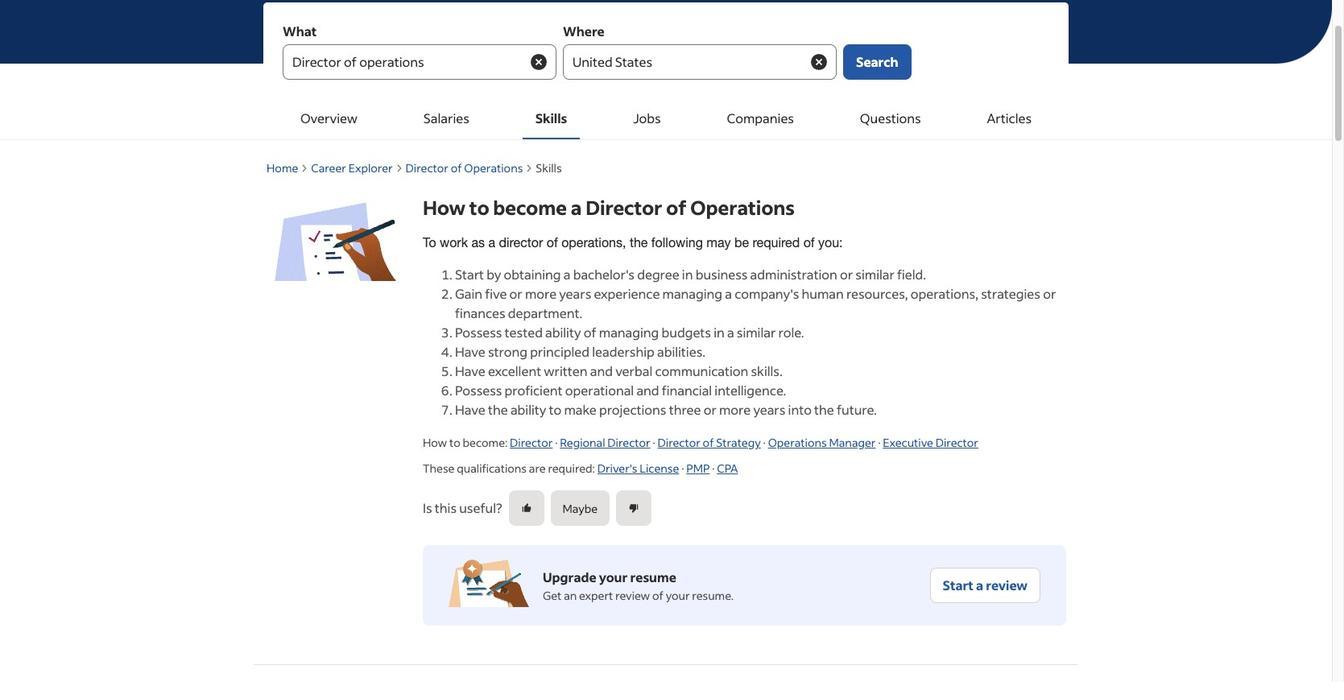 Task type: locate. For each thing, give the bounding box(es) containing it.
questions
[[860, 110, 922, 126]]

become for a
[[493, 195, 567, 220]]

0 vertical spatial years
[[559, 285, 592, 302]]

is
[[423, 500, 432, 516]]

: left director link
[[505, 435, 508, 450]]

operations inside breadcrumbs. element
[[464, 160, 523, 176]]

0 vertical spatial become
[[493, 195, 567, 220]]

by
[[487, 266, 501, 283]]

proficient
[[505, 382, 563, 399]]

possess down finances
[[455, 324, 502, 341]]

field.
[[898, 266, 927, 283]]

become up qualifications
[[463, 435, 505, 450]]

upgrade your resume get an expert review of your resume.
[[543, 568, 734, 603]]

1 vertical spatial have
[[455, 363, 486, 379]]

0 vertical spatial how
[[423, 195, 466, 220]]

0 vertical spatial skills link
[[523, 99, 580, 139]]

1 vertical spatial how
[[423, 435, 447, 450]]

you:
[[819, 235, 843, 250]]

1 vertical spatial similar
[[737, 324, 776, 341]]

or
[[840, 266, 853, 283], [510, 285, 523, 302], [1044, 285, 1057, 302], [704, 401, 717, 418]]

the down the proficient
[[488, 401, 508, 418]]

how up work
[[423, 195, 466, 220]]

as
[[472, 235, 485, 250]]

1 horizontal spatial managing
[[663, 285, 723, 302]]

gain
[[455, 285, 483, 302]]

regional director link
[[560, 435, 651, 450]]

similar up resources,
[[856, 266, 895, 283]]

0 horizontal spatial review
[[616, 588, 650, 603]]

0 vertical spatial your
[[599, 568, 628, 585]]

companies
[[727, 110, 794, 126]]

how up these
[[423, 435, 447, 450]]

articles link
[[975, 99, 1045, 139]]

1 horizontal spatial in
[[714, 324, 725, 341]]

1 horizontal spatial required
[[753, 235, 800, 250]]

get
[[543, 588, 562, 603]]

skills
[[536, 110, 567, 126], [536, 160, 562, 176]]

to
[[423, 235, 436, 250]]

0 vertical spatial required
[[753, 235, 800, 250]]

leadership
[[592, 343, 655, 360]]

and
[[590, 363, 613, 379], [637, 382, 660, 399]]

0 vertical spatial ability
[[546, 324, 581, 341]]

bachelor's
[[573, 266, 635, 283]]

1 horizontal spatial clear search input image
[[810, 52, 829, 72]]

salaries
[[424, 110, 470, 126]]

0 vertical spatial operations
[[464, 160, 523, 176]]

1 vertical spatial operations
[[691, 195, 795, 220]]

start for start a review
[[943, 577, 974, 594]]

1 vertical spatial possess
[[455, 382, 502, 399]]

to for :
[[450, 435, 461, 450]]

director up pmp
[[658, 435, 701, 450]]

be
[[735, 235, 749, 250]]

your
[[599, 568, 628, 585], [666, 588, 690, 603]]

have left the strong
[[455, 343, 486, 360]]

2 possess from the top
[[455, 382, 502, 399]]

operations
[[464, 160, 523, 176], [691, 195, 795, 220], [768, 435, 827, 450]]

possess down excellent
[[455, 382, 502, 399]]

how for how to become : director · regional director · director of strategy · operations manager · executive director
[[423, 435, 447, 450]]

driver's
[[598, 461, 638, 476]]

to
[[470, 195, 489, 220], [549, 401, 562, 418], [450, 435, 461, 450]]

1 horizontal spatial years
[[754, 401, 786, 418]]

operations up the be at the right
[[691, 195, 795, 220]]

in right budgets
[[714, 324, 725, 341]]

director
[[406, 160, 449, 176], [586, 195, 663, 220], [510, 435, 553, 450], [608, 435, 651, 450], [658, 435, 701, 450], [936, 435, 979, 450]]

·
[[555, 435, 558, 450], [653, 435, 656, 450], [763, 435, 766, 450], [878, 435, 881, 450], [682, 461, 684, 476], [712, 461, 715, 476]]

1 vertical spatial :
[[593, 461, 595, 476]]

0 vertical spatial similar
[[856, 266, 895, 283]]

director up driver's license link
[[608, 435, 651, 450]]

become up director
[[493, 195, 567, 220]]

to up the as
[[470, 195, 489, 220]]

no, it's not helpful. image
[[629, 503, 640, 514]]

how for how to become a director of operations
[[423, 195, 466, 220]]

2 vertical spatial have
[[455, 401, 486, 418]]

2 how from the top
[[423, 435, 447, 450]]

resources,
[[847, 285, 908, 302]]

ability down the proficient
[[511, 401, 547, 418]]

the
[[630, 235, 648, 250], [488, 401, 508, 418], [815, 401, 835, 418]]

become
[[493, 195, 567, 220], [463, 435, 505, 450]]

this
[[435, 500, 457, 516]]

of down resume
[[653, 588, 664, 603]]

1 vertical spatial operations,
[[911, 285, 979, 302]]

operations,
[[562, 235, 626, 250], [911, 285, 979, 302]]

2 vertical spatial operations
[[768, 435, 827, 450]]

1 vertical spatial to
[[549, 401, 562, 418]]

0 horizontal spatial in
[[682, 266, 693, 283]]

1 clear search input image from the left
[[529, 52, 549, 72]]

or up human
[[840, 266, 853, 283]]

0 horizontal spatial your
[[599, 568, 628, 585]]

start inside start by obtaining a bachelor's degree in business administration or similar field. gain five or more years experience managing a company's human resources, operations, strategies or finances department. possess tested ability of managing budgets in a similar role. have strong principled leadership abilities. have excellent written and verbal communication skills. possess proficient operational and financial intelligence. have the ability to make projections three or more years into the future.
[[455, 266, 484, 283]]

0 vertical spatial :
[[505, 435, 508, 450]]

and up operational
[[590, 363, 613, 379]]

make
[[564, 401, 597, 418]]

years down intelligence.
[[754, 401, 786, 418]]

upgrade
[[543, 568, 597, 585]]

where
[[563, 23, 605, 39]]

director up are
[[510, 435, 553, 450]]

director of operations link
[[406, 160, 523, 176]]

to left make
[[549, 401, 562, 418]]

obtaining
[[504, 266, 561, 283]]

director up to work as a director of operations, the following may be required of you:
[[586, 195, 663, 220]]

1 vertical spatial in
[[714, 324, 725, 341]]

yes, it's helpful. image
[[521, 503, 532, 514]]

of down salaries link
[[451, 160, 462, 176]]

communication
[[655, 363, 749, 379]]

clear search input image
[[529, 52, 549, 72], [810, 52, 829, 72]]

clear search input image for what
[[529, 52, 549, 72]]

· right manager
[[878, 435, 881, 450]]

maybe
[[563, 501, 598, 516]]

0 horizontal spatial operations,
[[562, 235, 626, 250]]

may
[[707, 235, 731, 250]]

required right the be at the right
[[753, 235, 800, 250]]

start a review
[[943, 577, 1028, 594]]

0 horizontal spatial similar
[[737, 324, 776, 341]]

0 horizontal spatial clear search input image
[[529, 52, 549, 72]]

the right into in the right of the page
[[815, 401, 835, 418]]

1 vertical spatial more
[[720, 401, 751, 418]]

operations, down field.
[[911, 285, 979, 302]]

1 horizontal spatial start
[[943, 577, 974, 594]]

in right the degree at the top
[[682, 266, 693, 283]]

have left excellent
[[455, 363, 486, 379]]

review
[[986, 577, 1028, 594], [616, 588, 650, 603]]

1 horizontal spatial more
[[720, 401, 751, 418]]

0 horizontal spatial more
[[525, 285, 557, 302]]

skills inside breadcrumbs. element
[[536, 160, 562, 176]]

jobs
[[633, 110, 661, 126]]

1 vertical spatial start
[[943, 577, 974, 594]]

your up the expert
[[599, 568, 628, 585]]

how to become a director of operations main content
[[0, 140, 1333, 682]]

1 vertical spatial skills
[[536, 160, 562, 176]]

director link
[[510, 435, 553, 450]]

managing down business on the right of page
[[663, 285, 723, 302]]

these
[[423, 461, 455, 476]]

executive
[[883, 435, 934, 450]]

a
[[571, 195, 582, 220], [489, 235, 496, 250], [564, 266, 571, 283], [725, 285, 732, 302], [727, 324, 735, 341], [977, 577, 984, 594]]

2 horizontal spatial to
[[549, 401, 562, 418]]

start inside start a review link
[[943, 577, 974, 594]]

of up principled
[[584, 324, 597, 341]]

1 horizontal spatial to
[[470, 195, 489, 220]]

0 horizontal spatial start
[[455, 266, 484, 283]]

managing up 'leadership'
[[599, 324, 659, 341]]

the up the degree at the top
[[630, 235, 648, 250]]

how to become : director · regional director · director of strategy · operations manager · executive director
[[423, 435, 979, 450]]

0 horizontal spatial to
[[450, 435, 461, 450]]

administration
[[751, 266, 838, 283]]

operations down salaries link
[[464, 160, 523, 176]]

: left driver's at the left of page
[[593, 461, 595, 476]]

1 have from the top
[[455, 343, 486, 360]]

work
[[440, 235, 468, 250]]

None search field
[[263, 2, 1069, 99]]

2 have from the top
[[455, 363, 486, 379]]

:
[[505, 435, 508, 450], [593, 461, 595, 476]]

years down bachelor's
[[559, 285, 592, 302]]

0 vertical spatial have
[[455, 343, 486, 360]]

1 horizontal spatial review
[[986, 577, 1028, 594]]

0 vertical spatial start
[[455, 266, 484, 283]]

0 horizontal spatial required
[[548, 461, 593, 476]]

in
[[682, 266, 693, 283], [714, 324, 725, 341]]

required down regional
[[548, 461, 593, 476]]

director inside breadcrumbs. element
[[406, 160, 449, 176]]

1 vertical spatial required
[[548, 461, 593, 476]]

0 horizontal spatial managing
[[599, 324, 659, 341]]

0 vertical spatial possess
[[455, 324, 502, 341]]

more up the department.
[[525, 285, 557, 302]]

search
[[856, 53, 899, 70]]

to up these
[[450, 435, 461, 450]]

1 vertical spatial your
[[666, 588, 690, 603]]

similar
[[856, 266, 895, 283], [737, 324, 776, 341]]

director down salaries link
[[406, 160, 449, 176]]

1 horizontal spatial and
[[637, 382, 660, 399]]

of right director
[[547, 235, 558, 250]]

director
[[499, 235, 543, 250]]

1 vertical spatial become
[[463, 435, 505, 450]]

1 horizontal spatial operations,
[[911, 285, 979, 302]]

start
[[455, 266, 484, 283], [943, 577, 974, 594]]

to for a
[[470, 195, 489, 220]]

0 vertical spatial and
[[590, 363, 613, 379]]

operations down into in the right of the page
[[768, 435, 827, 450]]

1 vertical spatial ability
[[511, 401, 547, 418]]

years
[[559, 285, 592, 302], [754, 401, 786, 418]]

1 how from the top
[[423, 195, 466, 220]]

2 clear search input image from the left
[[810, 52, 829, 72]]

have up qualifications
[[455, 401, 486, 418]]

skills.
[[751, 363, 783, 379]]

required
[[753, 235, 800, 250], [548, 461, 593, 476]]

possess
[[455, 324, 502, 341], [455, 382, 502, 399]]

ability
[[546, 324, 581, 341], [511, 401, 547, 418]]

your down resume
[[666, 588, 690, 603]]

strategies
[[981, 285, 1041, 302]]

0 vertical spatial to
[[470, 195, 489, 220]]

of up following
[[667, 195, 687, 220]]

0 horizontal spatial years
[[559, 285, 592, 302]]

principled
[[530, 343, 590, 360]]

operations, up bachelor's
[[562, 235, 626, 250]]

become for :
[[463, 435, 505, 450]]

ability up principled
[[546, 324, 581, 341]]

and down verbal
[[637, 382, 660, 399]]

more down intelligence.
[[720, 401, 751, 418]]

1 horizontal spatial the
[[630, 235, 648, 250]]

2 vertical spatial to
[[450, 435, 461, 450]]

overview
[[300, 110, 358, 126]]

similar left role.
[[737, 324, 776, 341]]

regional
[[560, 435, 606, 450]]



Task type: describe. For each thing, give the bounding box(es) containing it.
1 horizontal spatial similar
[[856, 266, 895, 283]]

none search field containing what
[[263, 2, 1069, 99]]

maybe button
[[551, 491, 610, 526]]

career explorer link
[[311, 160, 393, 176]]

or right five
[[510, 285, 523, 302]]

manager
[[829, 435, 876, 450]]

resume
[[631, 568, 677, 585]]

experience
[[594, 285, 660, 302]]

· left pmp link
[[682, 461, 684, 476]]

five
[[485, 285, 507, 302]]

1 vertical spatial years
[[754, 401, 786, 418]]

strategy
[[716, 435, 761, 450]]

three
[[669, 401, 701, 418]]

0 vertical spatial in
[[682, 266, 693, 283]]

or right strategies
[[1044, 285, 1057, 302]]

to inside start by obtaining a bachelor's degree in business administration or similar field. gain five or more years experience managing a company's human resources, operations, strategies or finances department. possess tested ability of managing budgets in a similar role. have strong principled leadership abilities. have excellent written and verbal communication skills. possess proficient operational and financial intelligence. have the ability to make projections three or more years into the future.
[[549, 401, 562, 418]]

of up pmp
[[703, 435, 714, 450]]

business
[[696, 266, 748, 283]]

· right strategy
[[763, 435, 766, 450]]

· right director link
[[555, 435, 558, 450]]

financial
[[662, 382, 712, 399]]

What field
[[283, 44, 557, 80]]

future.
[[837, 401, 877, 418]]

salaries link
[[411, 99, 482, 139]]

questions link
[[847, 99, 934, 139]]

1 vertical spatial skills link
[[536, 160, 562, 176]]

cpa
[[717, 461, 738, 476]]

of inside start by obtaining a bachelor's degree in business administration or similar field. gain five or more years experience managing a company's human resources, operations, strategies or finances department. possess tested ability of managing budgets in a similar role. have strong principled leadership abilities. have excellent written and verbal communication skills. possess proficient operational and financial intelligence. have the ability to make projections three or more years into the future.
[[584, 324, 597, 341]]

how to become a director of operations
[[423, 195, 795, 220]]

1 possess from the top
[[455, 324, 502, 341]]

of inside upgrade your resume get an expert review of your resume.
[[653, 588, 664, 603]]

to work as a director of operations, the following may be required of you:
[[423, 235, 843, 250]]

0 horizontal spatial :
[[505, 435, 508, 450]]

Where field
[[563, 44, 837, 80]]

cpa link
[[717, 461, 738, 476]]

operations manager link
[[768, 435, 876, 450]]

verbal
[[616, 363, 653, 379]]

clear search input image for where
[[810, 52, 829, 72]]

0 horizontal spatial the
[[488, 401, 508, 418]]

1 vertical spatial and
[[637, 382, 660, 399]]

human
[[802, 285, 844, 302]]

director right executive
[[936, 435, 979, 450]]

pmp link
[[687, 461, 710, 476]]

executive director link
[[883, 435, 979, 450]]

1 horizontal spatial :
[[593, 461, 595, 476]]

career
[[311, 160, 346, 176]]

intelligence.
[[715, 382, 787, 399]]

operations, inside start by obtaining a bachelor's degree in business administration or similar field. gain five or more years experience managing a company's human resources, operations, strategies or finances department. possess tested ability of managing budgets in a similar role. have strong principled leadership abilities. have excellent written and verbal communication skills. possess proficient operational and financial intelligence. have the ability to make projections three or more years into the future.
[[911, 285, 979, 302]]

0 vertical spatial managing
[[663, 285, 723, 302]]

of inside breadcrumbs. element
[[451, 160, 462, 176]]

start a review link
[[930, 568, 1041, 603]]

jobs link
[[621, 99, 674, 139]]

what
[[283, 23, 317, 39]]

0 vertical spatial operations,
[[562, 235, 626, 250]]

of left you:
[[804, 235, 815, 250]]

these qualifications are required : driver's license · pmp · cpa
[[423, 461, 738, 476]]

· up license
[[653, 435, 656, 450]]

start for start by obtaining a bachelor's degree in business administration or similar field. gain five or more years experience managing a company's human resources, operations, strategies or finances department. possess tested ability of managing budgets in a similar role. have strong principled leadership abilities. have excellent written and verbal communication skills. possess proficient operational and financial intelligence. have the ability to make projections three or more years into the future.
[[455, 266, 484, 283]]

expert
[[579, 588, 613, 603]]

driver's license link
[[598, 461, 680, 476]]

or right three
[[704, 401, 717, 418]]

home
[[267, 160, 298, 176]]

projections
[[599, 401, 667, 418]]

written
[[544, 363, 588, 379]]

an
[[564, 588, 577, 603]]

is this useful?
[[423, 500, 502, 516]]

0 vertical spatial skills
[[536, 110, 567, 126]]

home link
[[267, 160, 298, 176]]

degree
[[637, 266, 680, 283]]

operational
[[565, 382, 634, 399]]

useful?
[[459, 500, 502, 516]]

articles
[[987, 110, 1032, 126]]

department.
[[508, 305, 583, 321]]

0 vertical spatial more
[[525, 285, 557, 302]]

search button
[[844, 44, 912, 80]]

director of strategy link
[[658, 435, 761, 450]]

companies link
[[714, 99, 807, 139]]

3 have from the top
[[455, 401, 486, 418]]

director of operations
[[406, 160, 523, 176]]

1 vertical spatial managing
[[599, 324, 659, 341]]

· left cpa link
[[712, 461, 715, 476]]

budgets
[[662, 324, 711, 341]]

review inside upgrade your resume get an expert review of your resume.
[[616, 588, 650, 603]]

overview link
[[288, 99, 371, 139]]

abilities.
[[657, 343, 706, 360]]

2 horizontal spatial the
[[815, 401, 835, 418]]

following
[[652, 235, 703, 250]]

explorer
[[349, 160, 393, 176]]

company's
[[735, 285, 800, 302]]

start by obtaining a bachelor's degree in business administration or similar field. gain five or more years experience managing a company's human resources, operations, strategies or finances department. possess tested ability of managing budgets in a similar role. have strong principled leadership abilities. have excellent written and verbal communication skills. possess proficient operational and financial intelligence. have the ability to make projections three or more years into the future.
[[455, 266, 1057, 418]]

strong
[[488, 343, 528, 360]]

pmp
[[687, 461, 710, 476]]

role.
[[779, 324, 805, 341]]

1 horizontal spatial your
[[666, 588, 690, 603]]

career explorer
[[311, 160, 393, 176]]

excellent
[[488, 363, 542, 379]]

are
[[529, 461, 546, 476]]

0 horizontal spatial and
[[590, 363, 613, 379]]

resume.
[[692, 588, 734, 603]]

breadcrumbs. element
[[254, 140, 1079, 196]]

into
[[788, 401, 812, 418]]

tested
[[505, 324, 543, 341]]

finances
[[455, 305, 506, 321]]



Task type: vqa. For each thing, say whether or not it's contained in the screenshot.
EDIT LOCATION Text Box
no



